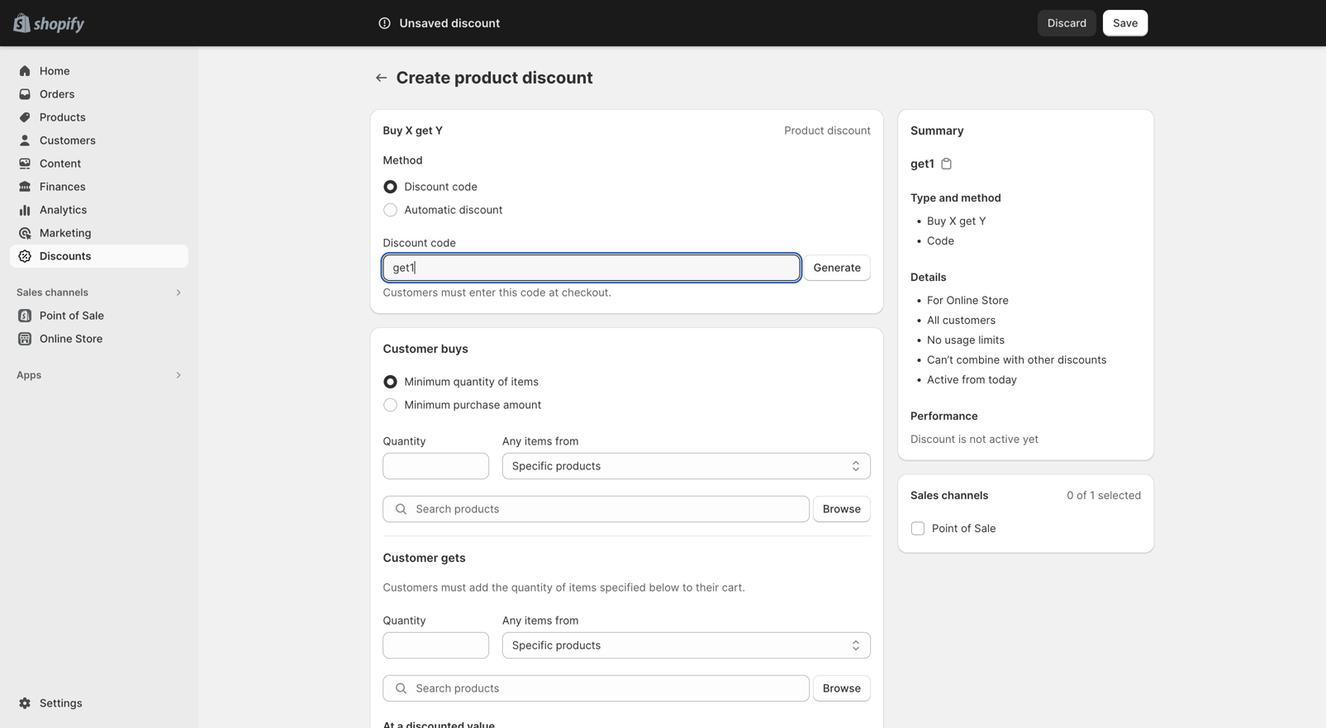Task type: locate. For each thing, give the bounding box(es) containing it.
from down combine
[[962, 373, 986, 386]]

0 horizontal spatial point
[[40, 309, 66, 322]]

buy up code
[[927, 214, 947, 227]]

buy up method
[[383, 124, 403, 137]]

0 vertical spatial store
[[982, 294, 1009, 307]]

store
[[982, 294, 1009, 307], [75, 332, 103, 345]]

0 horizontal spatial channels
[[45, 286, 89, 298]]

1 must from the top
[[441, 286, 466, 299]]

sales channels inside button
[[17, 286, 89, 298]]

online up apps
[[40, 332, 72, 345]]

customer
[[383, 342, 438, 356], [383, 551, 438, 565]]

enter
[[469, 286, 496, 299]]

for
[[927, 294, 944, 307]]

purchase
[[453, 398, 500, 411]]

quantity down minimum purchase amount
[[383, 435, 426, 447]]

x up method
[[405, 124, 413, 137]]

code up automatic discount
[[452, 180, 478, 193]]

customers must enter this code at checkout.
[[383, 286, 612, 299]]

products for search products text box
[[556, 459, 601, 472]]

quantity text field down 'add'
[[383, 632, 489, 659]]

1 vertical spatial discount code
[[383, 236, 456, 249]]

0 horizontal spatial sale
[[82, 309, 104, 322]]

1 vertical spatial store
[[75, 332, 103, 345]]

0 vertical spatial browse
[[823, 502, 861, 515]]

specific products for search products text box
[[512, 459, 601, 472]]

must
[[441, 286, 466, 299], [441, 581, 466, 594]]

customers for customers
[[40, 134, 96, 147]]

specific down customers must add the quantity of items specified below to their cart. at bottom
[[512, 639, 553, 652]]

0 vertical spatial quantity
[[383, 435, 426, 447]]

minimum
[[405, 375, 450, 388], [405, 398, 450, 411]]

2 specific products from the top
[[512, 639, 601, 652]]

0 vertical spatial sales
[[17, 286, 43, 298]]

0 vertical spatial customers
[[40, 134, 96, 147]]

from
[[962, 373, 986, 386], [555, 435, 579, 447], [555, 614, 579, 627]]

settings link
[[10, 692, 188, 715]]

2 any items from from the top
[[502, 614, 579, 627]]

any for quantity text field associated with search products text box
[[502, 435, 522, 447]]

customer for customer buys
[[383, 342, 438, 356]]

get1
[[911, 157, 935, 171]]

any items from down customers must add the quantity of items specified below to their cart. at bottom
[[502, 614, 579, 627]]

quantity
[[383, 435, 426, 447], [383, 614, 426, 627]]

customers up customer buys
[[383, 286, 438, 299]]

1 vertical spatial buy
[[927, 214, 947, 227]]

channels down is
[[942, 489, 989, 502]]

1 minimum from the top
[[405, 375, 450, 388]]

2 must from the top
[[441, 581, 466, 594]]

customers down products
[[40, 134, 96, 147]]

from up search products text box
[[555, 435, 579, 447]]

product discount
[[785, 124, 871, 137]]

0 vertical spatial point
[[40, 309, 66, 322]]

minimum left purchase
[[405, 398, 450, 411]]

1 vertical spatial discount
[[383, 236, 428, 249]]

code
[[452, 180, 478, 193], [431, 236, 456, 249], [521, 286, 546, 299]]

1 browse button from the top
[[813, 496, 871, 522]]

customers down customer gets
[[383, 581, 438, 594]]

1 vertical spatial from
[[555, 435, 579, 447]]

must left enter
[[441, 286, 466, 299]]

2 minimum from the top
[[405, 398, 450, 411]]

quantity for search products text box
[[383, 435, 426, 447]]

1 any items from from the top
[[502, 435, 579, 447]]

discount down automatic
[[383, 236, 428, 249]]

x inside buy x get y code
[[950, 214, 956, 227]]

1 horizontal spatial point
[[932, 522, 958, 535]]

finances link
[[10, 175, 188, 198]]

channels
[[45, 286, 89, 298], [942, 489, 989, 502]]

0 vertical spatial any
[[502, 435, 522, 447]]

1 vertical spatial get
[[959, 214, 976, 227]]

specific products for search products text field
[[512, 639, 601, 652]]

0 vertical spatial x
[[405, 124, 413, 137]]

get
[[416, 124, 433, 137], [959, 214, 976, 227]]

customers must add the quantity of items specified below to their cart.
[[383, 581, 745, 594]]

buy x get y
[[383, 124, 443, 137]]

1 horizontal spatial sales
[[911, 489, 939, 502]]

Discount code text field
[[383, 255, 800, 281]]

no
[[927, 333, 942, 346]]

any items from down amount
[[502, 435, 579, 447]]

generate
[[814, 261, 861, 274]]

combine
[[957, 353, 1000, 366]]

0 horizontal spatial store
[[75, 332, 103, 345]]

store down point of sale button on the left of page
[[75, 332, 103, 345]]

specific
[[512, 459, 553, 472], [512, 639, 553, 652]]

products link
[[10, 106, 188, 129]]

get inside buy x get y code
[[959, 214, 976, 227]]

products up search products text box
[[556, 459, 601, 472]]

0 vertical spatial buy
[[383, 124, 403, 137]]

0 vertical spatial point of sale
[[40, 309, 104, 322]]

limits
[[979, 333, 1005, 346]]

1 vertical spatial y
[[979, 214, 986, 227]]

products up search products text field
[[556, 639, 601, 652]]

1 browse from the top
[[823, 502, 861, 515]]

0 vertical spatial channels
[[45, 286, 89, 298]]

discount up automatic
[[405, 180, 449, 193]]

marketing
[[40, 226, 91, 239]]

any down the
[[502, 614, 522, 627]]

2 vertical spatial from
[[555, 614, 579, 627]]

0 vertical spatial specific
[[512, 459, 553, 472]]

online up the customers
[[947, 294, 979, 307]]

all
[[927, 314, 940, 326]]

1 specific from the top
[[512, 459, 553, 472]]

sales channels down discounts on the top
[[17, 286, 89, 298]]

1 horizontal spatial x
[[950, 214, 956, 227]]

1 horizontal spatial get
[[959, 214, 976, 227]]

0 vertical spatial specific products
[[512, 459, 601, 472]]

1 vertical spatial must
[[441, 581, 466, 594]]

quantity text field for search products text field
[[383, 632, 489, 659]]

type and method
[[911, 191, 1001, 204]]

1 any from the top
[[502, 435, 522, 447]]

summary
[[911, 124, 964, 138]]

1 vertical spatial specific products
[[512, 639, 601, 652]]

1 vertical spatial quantity
[[383, 614, 426, 627]]

sales down discount is not active yet
[[911, 489, 939, 502]]

quantity up minimum purchase amount
[[453, 375, 495, 388]]

0 horizontal spatial y
[[435, 124, 443, 137]]

sales down discounts on the top
[[17, 286, 43, 298]]

1 horizontal spatial sales channels
[[911, 489, 989, 502]]

1 customer from the top
[[383, 342, 438, 356]]

0 horizontal spatial online
[[40, 332, 72, 345]]

discounts link
[[10, 245, 188, 268]]

any items from
[[502, 435, 579, 447], [502, 614, 579, 627]]

point of sale
[[40, 309, 104, 322], [932, 522, 996, 535]]

2 quantity text field from the top
[[383, 632, 489, 659]]

specific for search products text box
[[512, 459, 553, 472]]

0 horizontal spatial sales channels
[[17, 286, 89, 298]]

1 vertical spatial quantity text field
[[383, 632, 489, 659]]

apps button
[[10, 364, 188, 387]]

0 horizontal spatial quantity
[[453, 375, 495, 388]]

1 products from the top
[[556, 459, 601, 472]]

must left 'add'
[[441, 581, 466, 594]]

specific products down amount
[[512, 459, 601, 472]]

buy inside buy x get y code
[[927, 214, 947, 227]]

minimum for minimum purchase amount
[[405, 398, 450, 411]]

any items from for quantity text field for search products text field
[[502, 614, 579, 627]]

0 vertical spatial online
[[947, 294, 979, 307]]

items up amount
[[511, 375, 539, 388]]

from down customers must add the quantity of items specified below to their cart. at bottom
[[555, 614, 579, 627]]

1 vertical spatial minimum
[[405, 398, 450, 411]]

any
[[502, 435, 522, 447], [502, 614, 522, 627]]

code left at
[[521, 286, 546, 299]]

0 vertical spatial customer
[[383, 342, 438, 356]]

specific for search products text field
[[512, 639, 553, 652]]

1 vertical spatial any
[[502, 614, 522, 627]]

products
[[556, 459, 601, 472], [556, 639, 601, 652]]

1 vertical spatial online
[[40, 332, 72, 345]]

2 vertical spatial discount
[[911, 433, 956, 445]]

0 horizontal spatial point of sale
[[40, 309, 104, 322]]

channels down discounts on the top
[[45, 286, 89, 298]]

browse for browse button for search products text field
[[823, 682, 861, 695]]

2 browse button from the top
[[813, 675, 871, 702]]

and
[[939, 191, 959, 204]]

customer left 'buys'
[[383, 342, 438, 356]]

1 vertical spatial customers
[[383, 286, 438, 299]]

1 horizontal spatial online
[[947, 294, 979, 307]]

point inside "link"
[[40, 309, 66, 322]]

1 vertical spatial specific
[[512, 639, 553, 652]]

get up method
[[416, 124, 433, 137]]

1 horizontal spatial buy
[[927, 214, 947, 227]]

0 vertical spatial get
[[416, 124, 433, 137]]

0 vertical spatial sales channels
[[17, 286, 89, 298]]

1 vertical spatial quantity
[[511, 581, 553, 594]]

browse button
[[813, 496, 871, 522], [813, 675, 871, 702]]

any down amount
[[502, 435, 522, 447]]

0 vertical spatial y
[[435, 124, 443, 137]]

0 vertical spatial quantity text field
[[383, 453, 489, 479]]

0 vertical spatial minimum
[[405, 375, 450, 388]]

search button
[[424, 10, 903, 36]]

y inside buy x get y code
[[979, 214, 986, 227]]

must for add
[[441, 581, 466, 594]]

1 quantity text field from the top
[[383, 453, 489, 479]]

x up code
[[950, 214, 956, 227]]

1 vertical spatial sales channels
[[911, 489, 989, 502]]

must for enter
[[441, 286, 466, 299]]

quantity for search products text field
[[383, 614, 426, 627]]

0 vertical spatial discount
[[405, 180, 449, 193]]

1 horizontal spatial quantity
[[511, 581, 553, 594]]

1 specific products from the top
[[512, 459, 601, 472]]

1 horizontal spatial channels
[[942, 489, 989, 502]]

Quantity text field
[[383, 453, 489, 479], [383, 632, 489, 659]]

discount
[[451, 16, 500, 30], [522, 67, 593, 88], [827, 124, 871, 137], [459, 203, 503, 216]]

0 vertical spatial discount code
[[405, 180, 478, 193]]

2 browse from the top
[[823, 682, 861, 695]]

online store button
[[0, 327, 198, 350]]

2 vertical spatial customers
[[383, 581, 438, 594]]

can't
[[927, 353, 954, 366]]

automatic discount
[[405, 203, 503, 216]]

quantity text field down minimum purchase amount
[[383, 453, 489, 479]]

discount code up automatic
[[405, 180, 478, 193]]

1 vertical spatial sale
[[975, 522, 996, 535]]

0 horizontal spatial get
[[416, 124, 433, 137]]

1 vertical spatial code
[[431, 236, 456, 249]]

1 vertical spatial products
[[556, 639, 601, 652]]

online inside button
[[40, 332, 72, 345]]

1 horizontal spatial y
[[979, 214, 986, 227]]

1 horizontal spatial store
[[982, 294, 1009, 307]]

of
[[69, 309, 79, 322], [498, 375, 508, 388], [1077, 489, 1087, 502], [961, 522, 971, 535], [556, 581, 566, 594]]

y for buy x get y
[[435, 124, 443, 137]]

store up the customers
[[982, 294, 1009, 307]]

y down 'create'
[[435, 124, 443, 137]]

customer left gets
[[383, 551, 438, 565]]

online
[[947, 294, 979, 307], [40, 332, 72, 345]]

1 vertical spatial sales
[[911, 489, 939, 502]]

0 vertical spatial sale
[[82, 309, 104, 322]]

2 any from the top
[[502, 614, 522, 627]]

y
[[435, 124, 443, 137], [979, 214, 986, 227]]

items down amount
[[525, 435, 552, 447]]

browse
[[823, 502, 861, 515], [823, 682, 861, 695]]

discount code down automatic
[[383, 236, 456, 249]]

minimum down customer buys
[[405, 375, 450, 388]]

discount down performance
[[911, 433, 956, 445]]

discount code
[[405, 180, 478, 193], [383, 236, 456, 249]]

0 vertical spatial browse button
[[813, 496, 871, 522]]

discount for unsaved discount
[[451, 16, 500, 30]]

discounts
[[40, 250, 91, 262]]

from for search products text box
[[555, 435, 579, 447]]

code
[[927, 234, 954, 247]]

0 vertical spatial from
[[962, 373, 986, 386]]

1 vertical spatial customer
[[383, 551, 438, 565]]

1 vertical spatial any items from
[[502, 614, 579, 627]]

specific products down customers must add the quantity of items specified below to their cart. at bottom
[[512, 639, 601, 652]]

1 vertical spatial browse button
[[813, 675, 871, 702]]

get down type and method
[[959, 214, 976, 227]]

code down automatic discount
[[431, 236, 456, 249]]

2 vertical spatial code
[[521, 286, 546, 299]]

y down method
[[979, 214, 986, 227]]

settings
[[40, 697, 82, 709]]

sales channels
[[17, 286, 89, 298], [911, 489, 989, 502]]

0 vertical spatial products
[[556, 459, 601, 472]]

0 vertical spatial quantity
[[453, 375, 495, 388]]

specific down amount
[[512, 459, 553, 472]]

0 horizontal spatial sales
[[17, 286, 43, 298]]

gets
[[441, 551, 466, 565]]

quantity right the
[[511, 581, 553, 594]]

0 vertical spatial must
[[441, 286, 466, 299]]

0 vertical spatial any items from
[[502, 435, 579, 447]]

0 horizontal spatial buy
[[383, 124, 403, 137]]

2 quantity from the top
[[383, 614, 426, 627]]

quantity down customer gets
[[383, 614, 426, 627]]

buy
[[383, 124, 403, 137], [927, 214, 947, 227]]

2 products from the top
[[556, 639, 601, 652]]

0 horizontal spatial x
[[405, 124, 413, 137]]

discount for automatic discount
[[459, 203, 503, 216]]

2 customer from the top
[[383, 551, 438, 565]]

discard button
[[1038, 10, 1097, 36]]

2 specific from the top
[[512, 639, 553, 652]]

usage
[[945, 333, 976, 346]]

products for search products text field
[[556, 639, 601, 652]]

online store
[[40, 332, 103, 345]]

customer gets
[[383, 551, 466, 565]]

1 vertical spatial x
[[950, 214, 956, 227]]

point of sale link
[[10, 304, 188, 327]]

1 quantity from the top
[[383, 435, 426, 447]]

any items from for quantity text field associated with search products text box
[[502, 435, 579, 447]]

1 horizontal spatial point of sale
[[932, 522, 996, 535]]

selected
[[1098, 489, 1142, 502]]

1 vertical spatial browse
[[823, 682, 861, 695]]

sales channels down is
[[911, 489, 989, 502]]

browse for browse button associated with search products text box
[[823, 502, 861, 515]]



Task type: describe. For each thing, give the bounding box(es) containing it.
customer buys
[[383, 342, 468, 356]]

point of sale inside point of sale "link"
[[40, 309, 104, 322]]

orders link
[[10, 83, 188, 106]]

with
[[1003, 353, 1025, 366]]

browse button for search products text box
[[813, 496, 871, 522]]

1 horizontal spatial sale
[[975, 522, 996, 535]]

buys
[[441, 342, 468, 356]]

performance
[[911, 409, 978, 422]]

customers link
[[10, 129, 188, 152]]

customer for customer gets
[[383, 551, 438, 565]]

get for buy x get y
[[416, 124, 433, 137]]

at
[[549, 286, 559, 299]]

Search products text field
[[416, 496, 810, 522]]

type
[[911, 191, 936, 204]]

unsaved discount
[[400, 16, 500, 30]]

create product discount
[[396, 67, 593, 88]]

sales channels button
[[10, 281, 188, 304]]

this
[[499, 286, 518, 299]]

create
[[396, 67, 451, 88]]

other
[[1028, 353, 1055, 366]]

yet
[[1023, 433, 1039, 445]]

not
[[970, 433, 986, 445]]

buy for buy x get y
[[383, 124, 403, 137]]

method
[[383, 154, 423, 167]]

content link
[[10, 152, 188, 175]]

online store link
[[10, 327, 188, 350]]

y for buy x get y code
[[979, 214, 986, 227]]

amount
[[503, 398, 542, 411]]

customers for customers must enter this code at checkout.
[[383, 286, 438, 299]]

point of sale button
[[0, 304, 198, 327]]

store inside button
[[75, 332, 103, 345]]

content
[[40, 157, 81, 170]]

automatic
[[405, 203, 456, 216]]

minimum purchase amount
[[405, 398, 542, 411]]

items down customers must add the quantity of items specified below to their cart. at bottom
[[525, 614, 552, 627]]

discounts
[[1058, 353, 1107, 366]]

add
[[469, 581, 489, 594]]

apps
[[17, 369, 42, 381]]

specified
[[600, 581, 646, 594]]

save
[[1113, 17, 1138, 29]]

minimum quantity of items
[[405, 375, 539, 388]]

sale inside "link"
[[82, 309, 104, 322]]

finances
[[40, 180, 86, 193]]

below
[[649, 581, 680, 594]]

product
[[454, 67, 518, 88]]

0
[[1067, 489, 1074, 502]]

active
[[989, 433, 1020, 445]]

items left specified
[[569, 581, 597, 594]]

0 of 1 selected
[[1067, 489, 1142, 502]]

buy for buy x get y code
[[927, 214, 947, 227]]

shopify image
[[33, 17, 84, 33]]

from for search products text field
[[555, 614, 579, 627]]

1 vertical spatial channels
[[942, 489, 989, 502]]

1
[[1090, 489, 1095, 502]]

unsaved
[[400, 16, 448, 30]]

generate button
[[804, 255, 871, 281]]

sales inside button
[[17, 286, 43, 298]]

analytics
[[40, 203, 87, 216]]

marketing link
[[10, 221, 188, 245]]

quantity text field for search products text box
[[383, 453, 489, 479]]

to
[[683, 581, 693, 594]]

browse button for search products text field
[[813, 675, 871, 702]]

customers
[[943, 314, 996, 326]]

of inside "link"
[[69, 309, 79, 322]]

customers for customers must add the quantity of items specified below to their cart.
[[383, 581, 438, 594]]

home
[[40, 64, 70, 77]]

today
[[989, 373, 1017, 386]]

buy x get y code
[[927, 214, 986, 247]]

checkout.
[[562, 286, 612, 299]]

minimum for minimum quantity of items
[[405, 375, 450, 388]]

the
[[492, 581, 508, 594]]

Search products text field
[[416, 675, 810, 702]]

discount for product discount
[[827, 124, 871, 137]]

method
[[961, 191, 1001, 204]]

active
[[927, 373, 959, 386]]

get for buy x get y code
[[959, 214, 976, 227]]

orders
[[40, 88, 75, 100]]

0 vertical spatial code
[[452, 180, 478, 193]]

analytics link
[[10, 198, 188, 221]]

discard
[[1048, 17, 1087, 29]]

x for buy x get y
[[405, 124, 413, 137]]

online inside for online store all customers no usage limits can't combine with other discounts active from today
[[947, 294, 979, 307]]

cart.
[[722, 581, 745, 594]]

save button
[[1103, 10, 1148, 36]]

x for buy x get y code
[[950, 214, 956, 227]]

products
[[40, 111, 86, 124]]

1 vertical spatial point of sale
[[932, 522, 996, 535]]

product
[[785, 124, 824, 137]]

details
[[911, 271, 947, 283]]

any for quantity text field for search products text field
[[502, 614, 522, 627]]

for online store all customers no usage limits can't combine with other discounts active from today
[[927, 294, 1107, 386]]

from inside for online store all customers no usage limits can't combine with other discounts active from today
[[962, 373, 986, 386]]

home link
[[10, 59, 188, 83]]

channels inside sales channels button
[[45, 286, 89, 298]]

1 vertical spatial point
[[932, 522, 958, 535]]

their
[[696, 581, 719, 594]]

search
[[450, 17, 486, 29]]

is
[[959, 433, 967, 445]]

store inside for online store all customers no usage limits can't combine with other discounts active from today
[[982, 294, 1009, 307]]

discount is not active yet
[[911, 433, 1039, 445]]



Task type: vqa. For each thing, say whether or not it's contained in the screenshot.
⌘ K
no



